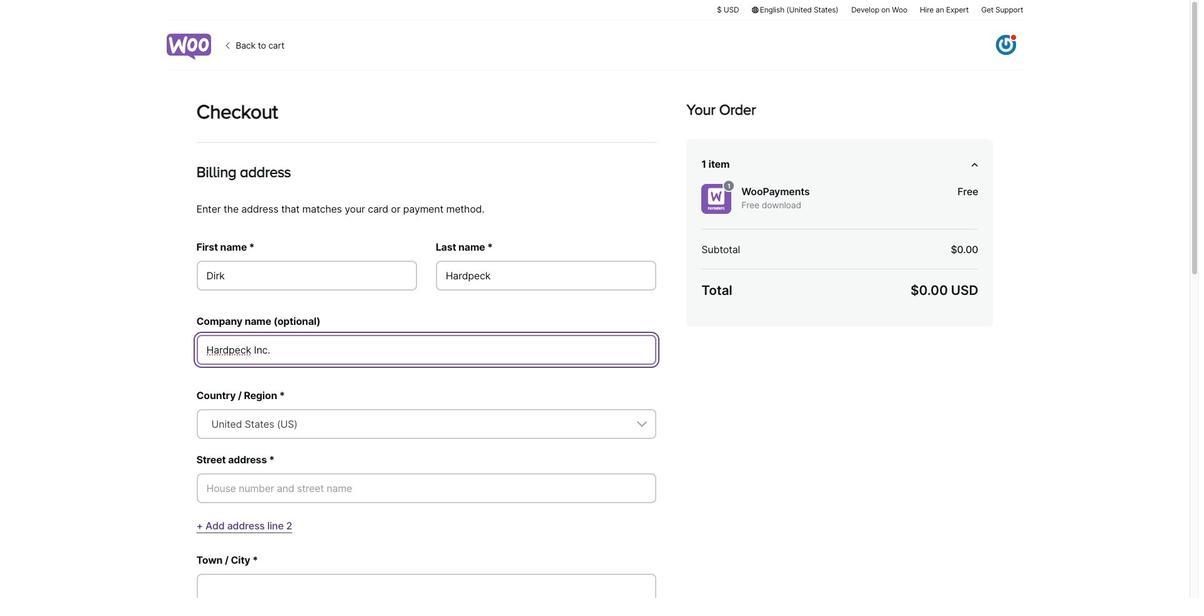 Task type: locate. For each thing, give the bounding box(es) containing it.
open account menu image
[[996, 35, 1016, 55]]

None text field
[[196, 336, 657, 365], [196, 575, 657, 599], [196, 336, 657, 365], [196, 575, 657, 599]]

regular image
[[226, 42, 231, 50]]

None text field
[[196, 261, 417, 291], [436, 261, 657, 291], [206, 417, 647, 432], [196, 261, 417, 291], [436, 261, 657, 291], [206, 417, 647, 432]]

product icon image
[[702, 184, 732, 214]]

angle down image
[[971, 160, 978, 170]]



Task type: describe. For each thing, give the bounding box(es) containing it.
House number and street name text field
[[196, 474, 657, 504]]

Country / Region field
[[196, 410, 657, 440]]



Task type: vqa. For each thing, say whether or not it's contained in the screenshot.
Search image
no



